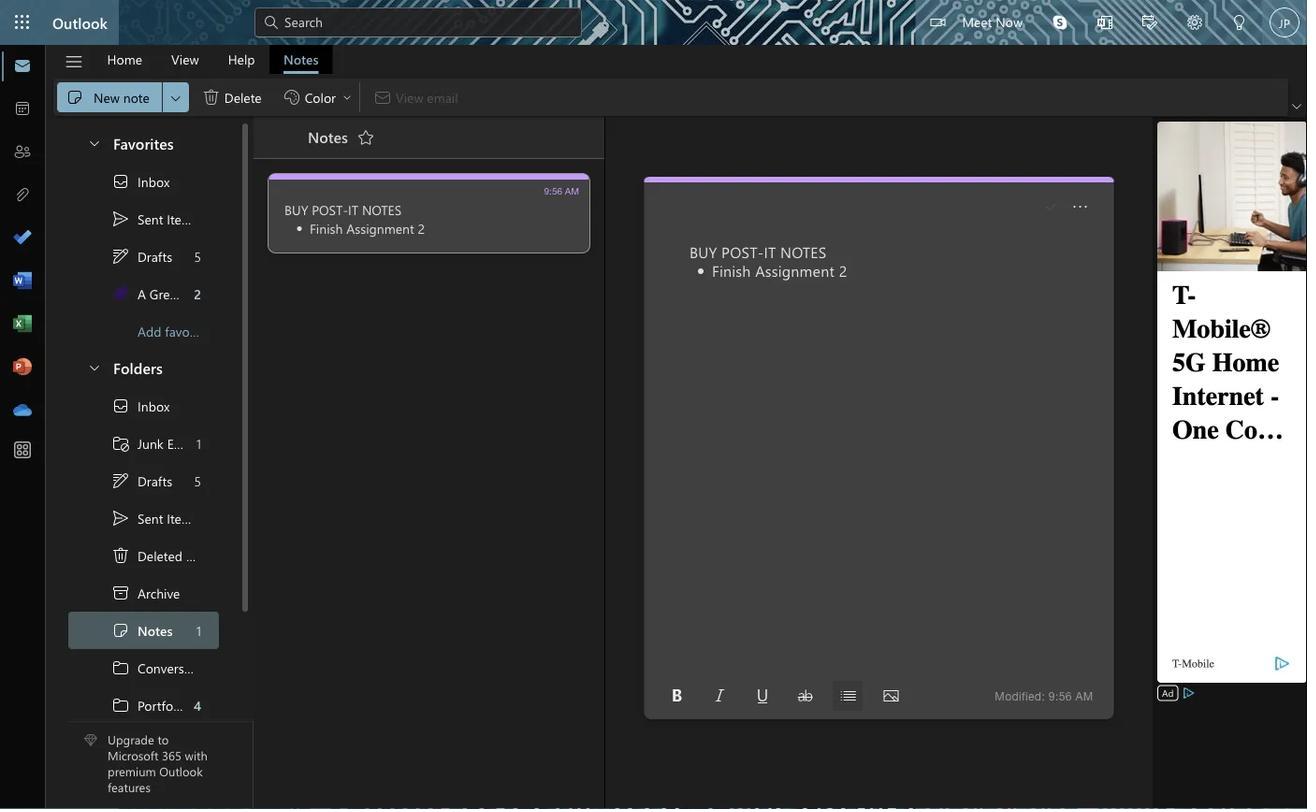 Task type: describe. For each thing, give the bounding box(es) containing it.
 button
[[1127, 0, 1172, 47]]

 inside favorites tree
[[111, 210, 130, 228]]

 button
[[876, 681, 906, 711]]

with
[[185, 747, 208, 764]]

2 inside the 9:56 am buy post-it notes finish assignment 2
[[418, 219, 425, 237]]

 inside " color "
[[341, 92, 353, 103]]

buy inside the 9:56 am buy post-it notes finish assignment 2
[[284, 201, 308, 218]]

 archive
[[111, 584, 180, 603]]

more apps image
[[13, 442, 32, 460]]

 search field
[[254, 0, 582, 42]]

 button
[[833, 681, 863, 711]]

post- inside buy post-it notes finish assignment 2
[[721, 241, 764, 261]]

 for 
[[111, 659, 130, 677]]

outlook link
[[52, 0, 107, 45]]

2  tree item from the top
[[68, 500, 219, 537]]

to
[[158, 732, 169, 748]]

 inside dropdown button
[[168, 90, 183, 105]]

tab list containing home
[[93, 45, 333, 74]]

 button
[[1288, 97, 1305, 116]]

 button
[[748, 681, 777, 711]]

sent inside tree
[[138, 510, 163, 527]]

drafts for 
[[138, 472, 172, 490]]

upgrade
[[108, 732, 154, 748]]

notes inside the 9:56 am buy post-it notes finish assignment 2
[[362, 201, 401, 218]]

 tree item
[[68, 612, 219, 649]]

edit group
[[57, 79, 355, 116]]


[[884, 689, 899, 704]]

 drafts for 
[[111, 247, 172, 266]]

add favorite tree item
[[68, 312, 219, 350]]

 button
[[163, 82, 189, 112]]

 button
[[1082, 0, 1127, 47]]

inbox for 
[[138, 397, 170, 415]]

files image
[[13, 186, 32, 205]]

 tree item for 
[[68, 238, 219, 275]]

 button
[[1172, 0, 1217, 47]]

 tree item for 
[[68, 163, 219, 200]]

home
[[107, 51, 142, 68]]

buy post-it notes finish assignment 2
[[689, 241, 847, 280]]


[[1073, 199, 1088, 214]]

ad
[[1162, 687, 1174, 699]]

2 inside buy post-it notes finish assignment 2
[[839, 260, 847, 280]]

items inside favorites tree
[[167, 210, 198, 228]]

Editing note text field
[[689, 241, 1067, 673]]


[[282, 88, 301, 107]]


[[1097, 15, 1112, 30]]


[[1187, 15, 1202, 30]]

people image
[[13, 143, 32, 162]]

add favorite
[[138, 323, 209, 340]]

 tree item
[[68, 425, 219, 462]]

it inside buy post-it notes finish assignment 2
[[764, 241, 776, 261]]

9:56 inside edit note starting with buy post-it notes main content
[[1049, 690, 1072, 703]]


[[111, 284, 130, 303]]

5 for 
[[194, 472, 201, 490]]

outlook inside banner
[[52, 12, 107, 32]]

:
[[1042, 690, 1045, 703]]

 for  new note
[[65, 88, 84, 107]]

assignment inside buy post-it notes finish assignment 2
[[755, 260, 835, 280]]

post- inside the 9:56 am buy post-it notes finish assignment 2
[[312, 201, 348, 218]]

outlook inside upgrade to microsoft 365 with premium outlook features
[[159, 763, 203, 780]]

 button
[[705, 681, 735, 711]]

 for  deleted items
[[111, 546, 130, 565]]

new
[[94, 88, 120, 106]]

onedrive image
[[13, 401, 32, 420]]

 for  portfolio 4
[[111, 696, 130, 715]]

 tree item for 
[[68, 387, 219, 425]]

notes 
[[308, 127, 375, 147]]


[[841, 689, 856, 704]]


[[1045, 200, 1058, 213]]

meet
[[962, 13, 992, 30]]


[[669, 689, 684, 704]]

buy inside buy post-it notes finish assignment 2
[[689, 241, 717, 261]]

 junk email 1
[[111, 434, 201, 453]]

email
[[167, 435, 198, 452]]

application containing outlook
[[0, 0, 1307, 809]]

9:56 am buy post-it notes finish assignment 2
[[284, 185, 579, 237]]

folders
[[113, 357, 163, 377]]


[[1232, 15, 1247, 30]]

premium
[[108, 763, 156, 780]]

 inside folders tree item
[[87, 360, 102, 375]]


[[755, 689, 770, 704]]

 for 
[[111, 172, 130, 191]]


[[64, 52, 84, 72]]

portfolio
[[138, 697, 187, 714]]

 portfolio 4
[[111, 696, 201, 715]]

view button
[[157, 45, 213, 74]]

view
[[171, 51, 199, 68]]

 for 
[[111, 472, 130, 490]]

 button
[[1217, 0, 1262, 47]]

deleted
[[138, 547, 182, 564]]

notes for notes
[[283, 51, 319, 68]]

delete
[[224, 88, 262, 106]]

 tree item
[[68, 574, 219, 612]]

excel image
[[13, 315, 32, 334]]

 button for folders
[[78, 350, 109, 385]]

left-rail-appbar navigation
[[4, 45, 41, 432]]


[[1292, 102, 1301, 111]]



Task type: locate. For each thing, give the bounding box(es) containing it.
 tree item up upgrade
[[68, 687, 219, 724]]

1 vertical spatial 
[[111, 472, 130, 490]]

1  button from the top
[[78, 125, 109, 160]]

0 horizontal spatial am
[[565, 185, 579, 196]]

2 vertical spatial items
[[186, 547, 218, 564]]

note
[[123, 88, 150, 106]]

outlook down to
[[159, 763, 203, 780]]

 sent items up  tree item
[[111, 210, 198, 228]]

finish
[[310, 219, 343, 237], [712, 260, 751, 280]]

 left "folders"
[[87, 360, 102, 375]]

am inside edit note starting with buy post-it notes main content
[[1075, 690, 1093, 703]]

1 vertical spatial 1
[[196, 622, 201, 639]]

items down favorites tree item
[[167, 210, 198, 228]]

2  from the top
[[111, 472, 130, 490]]


[[712, 689, 727, 704]]

1 vertical spatial 
[[111, 509, 130, 528]]

0 vertical spatial notes
[[362, 201, 401, 218]]

2 1 from the top
[[196, 622, 201, 639]]

0 vertical spatial post-
[[312, 201, 348, 218]]

1 horizontal spatial notes
[[780, 241, 826, 261]]

assignment inside the 9:56 am buy post-it notes finish assignment 2
[[346, 219, 414, 237]]

 tree item up junk
[[68, 387, 219, 425]]

1 vertical spatial sent
[[138, 510, 163, 527]]

0 vertical spatial  tree item
[[68, 200, 219, 238]]

1  tree item from the top
[[68, 163, 219, 200]]

2  tree item from the top
[[68, 387, 219, 425]]

0 vertical spatial  tree item
[[68, 163, 219, 200]]


[[111, 210, 130, 228], [111, 509, 130, 528]]

 for  notes
[[111, 621, 130, 640]]

items inside  deleted items
[[186, 547, 218, 564]]

it
[[348, 201, 358, 218], [764, 241, 776, 261]]

5 inside tree
[[194, 472, 201, 490]]

favorites tree
[[68, 118, 219, 350]]

notes heading
[[283, 117, 381, 158]]

0 vertical spatial  sent items
[[111, 210, 198, 228]]

folders tree item
[[68, 350, 219, 387]]

365
[[162, 747, 181, 764]]

1 vertical spatial 
[[111, 621, 130, 640]]

2 inbox from the top
[[138, 397, 170, 415]]

5 up  tree item
[[194, 248, 201, 265]]

favorites
[[113, 133, 174, 153]]

premium features image
[[84, 734, 97, 747]]

sent up the  tree item
[[138, 510, 163, 527]]

1 vertical spatial  tree item
[[68, 500, 219, 537]]

inbox inside favorites tree
[[138, 173, 170, 190]]

1 vertical spatial  tree item
[[68, 462, 219, 500]]

2  from the top
[[111, 397, 130, 415]]


[[111, 584, 130, 603]]

2  tree item from the top
[[68, 687, 219, 724]]

open note starting with: buy post-it notes last edited: 9:56 am. tree item
[[269, 174, 589, 253]]

 inside tree
[[111, 472, 130, 490]]

application
[[0, 0, 1307, 809]]

 drafts inside tree
[[111, 472, 172, 490]]

1 horizontal spatial buy
[[689, 241, 717, 261]]

1 vertical spatial inbox
[[138, 397, 170, 415]]

1 vertical spatial 9:56
[[1049, 690, 1072, 703]]

mail image
[[13, 57, 32, 76]]

 drafts down '' tree item
[[111, 472, 172, 490]]

 up the 
[[111, 247, 130, 266]]

 tree item
[[68, 200, 219, 238], [68, 500, 219, 537]]

 down  new note
[[87, 135, 102, 150]]

5 down email
[[194, 472, 201, 490]]

 tree item
[[68, 537, 219, 574]]

items up  deleted items
[[167, 510, 198, 527]]

1  from the top
[[111, 210, 130, 228]]

help button
[[214, 45, 269, 74]]

0 vertical spatial 
[[111, 659, 130, 677]]

0 horizontal spatial post-
[[312, 201, 348, 218]]

 inside 'edit' group
[[65, 88, 84, 107]]

1 vertical spatial  sent items
[[111, 509, 198, 528]]

items right deleted
[[186, 547, 218, 564]]

 left delete
[[202, 88, 221, 107]]

1  tree item from the top
[[68, 649, 219, 687]]

assignment
[[346, 219, 414, 237], [755, 260, 835, 280]]

 drafts up  tree item
[[111, 247, 172, 266]]

 up 
[[111, 546, 130, 565]]

1 vertical spatial 
[[111, 546, 130, 565]]

meet now
[[962, 13, 1023, 30]]

 inside tree item
[[111, 546, 130, 565]]


[[798, 689, 813, 704]]

microsoft
[[108, 747, 158, 764]]

items
[[167, 210, 198, 228], [167, 510, 198, 527], [186, 547, 218, 564]]

1 vertical spatial 5
[[194, 472, 201, 490]]

1 vertical spatial notes
[[308, 127, 348, 147]]

1 vertical spatial 
[[111, 397, 130, 415]]

 button
[[1065, 192, 1095, 222]]

sent up  tree item
[[138, 210, 163, 228]]

2 sent from the top
[[138, 510, 163, 527]]

 tree item for 
[[68, 462, 219, 500]]

 inbox
[[111, 172, 170, 191], [111, 397, 170, 415]]

0 vertical spatial buy
[[284, 201, 308, 218]]

 down favorites tree item
[[111, 172, 130, 191]]

notes inside  notes
[[138, 622, 173, 639]]

4
[[194, 697, 201, 714]]

1 inside  junk email 1
[[196, 435, 201, 452]]

1 vertical spatial assignment
[[755, 260, 835, 280]]

 button inside folders tree item
[[78, 350, 109, 385]]

0 horizontal spatial 2
[[194, 285, 201, 302]]

set your advertising preferences image
[[1181, 686, 1196, 701]]

inbox for 
[[138, 173, 170, 190]]

2 drafts from the top
[[138, 472, 172, 490]]

buy
[[284, 201, 308, 218], [689, 241, 717, 261]]

tab list
[[93, 45, 333, 74]]

now
[[996, 13, 1023, 30]]

 down 
[[111, 472, 130, 490]]

archive
[[138, 585, 180, 602]]

1 vertical spatial 2
[[839, 260, 847, 280]]

 button
[[790, 681, 820, 711]]

0 vertical spatial  inbox
[[111, 172, 170, 191]]

favorite
[[165, 323, 209, 340]]

 inside tree item
[[111, 621, 130, 640]]

 tree item down favorites
[[68, 163, 219, 200]]

0 horizontal spatial notes
[[362, 201, 401, 218]]

1 horizontal spatial assignment
[[755, 260, 835, 280]]

tree containing 
[[68, 387, 219, 762]]

0 vertical spatial sent
[[138, 210, 163, 228]]

 tree item down  notes
[[68, 649, 219, 687]]


[[930, 15, 945, 30]]

0 vertical spatial 1
[[196, 435, 201, 452]]

 inside favorites tree item
[[87, 135, 102, 150]]

 up 
[[111, 397, 130, 415]]

Search for email, meetings, files and more. field
[[283, 12, 571, 31]]

 button inside favorites tree item
[[78, 125, 109, 160]]

1 right junk
[[196, 435, 201, 452]]

1 drafts from the top
[[138, 248, 172, 265]]

home button
[[93, 45, 156, 74]]

inbox up  junk email 1
[[138, 397, 170, 415]]

1 horizontal spatial finish
[[712, 260, 751, 280]]

 drafts inside favorites tree
[[111, 247, 172, 266]]

junk
[[138, 435, 164, 452]]

 color 
[[282, 88, 353, 107]]

 tree item
[[68, 163, 219, 200], [68, 387, 219, 425]]

post-
[[312, 201, 348, 218], [721, 241, 764, 261]]

0 vertical spatial 
[[65, 88, 84, 107]]

 sent items inside favorites tree
[[111, 210, 198, 228]]

 drafts
[[111, 247, 172, 266], [111, 472, 172, 490]]

0 vertical spatial  drafts
[[111, 247, 172, 266]]

sent inside favorites tree
[[138, 210, 163, 228]]

0 horizontal spatial finish
[[310, 219, 343, 237]]


[[111, 434, 130, 453]]

 right color at the left of the page
[[341, 92, 353, 103]]

 inbox for 
[[111, 397, 170, 415]]

 down 
[[111, 621, 130, 640]]

sent
[[138, 210, 163, 228], [138, 510, 163, 527]]

 left new
[[65, 88, 84, 107]]

1 inbox from the top
[[138, 173, 170, 190]]

0 horizontal spatial 9:56
[[544, 185, 562, 196]]

1  from the top
[[111, 247, 130, 266]]

notes left 
[[308, 127, 348, 147]]

 inside favorites tree
[[111, 172, 130, 191]]

 menu bar
[[1037, 192, 1095, 222]]

2 horizontal spatial 2
[[839, 260, 847, 280]]

favorites tree item
[[68, 125, 219, 163]]

1 vertical spatial  button
[[78, 350, 109, 385]]

2  inbox from the top
[[111, 397, 170, 415]]

notes button
[[269, 45, 333, 74]]


[[1053, 15, 1067, 30]]

0 vertical spatial it
[[348, 201, 358, 218]]

2  button from the top
[[78, 350, 109, 385]]

 inside tree
[[111, 397, 130, 415]]

 tree item up deleted
[[68, 500, 219, 537]]

 tree item down junk
[[68, 462, 219, 500]]

notes inside 'notes '
[[308, 127, 348, 147]]

9:56
[[544, 185, 562, 196], [1049, 690, 1072, 703]]

1 horizontal spatial 
[[111, 621, 130, 640]]

1 1 from the top
[[196, 435, 201, 452]]

0 vertical spatial am
[[565, 185, 579, 196]]

styles toolbar toolbar
[[655, 681, 913, 711]]


[[262, 13, 281, 32]]

5 inside favorites tree
[[194, 248, 201, 265]]

2 5 from the top
[[194, 472, 201, 490]]

1
[[196, 435, 201, 452], [196, 622, 201, 639]]

 inbox for 
[[111, 172, 170, 191]]

edit note starting with buy post-it notes main content
[[644, 177, 1114, 719]]

1 vertical spatial drafts
[[138, 472, 172, 490]]

 for 
[[111, 397, 130, 415]]

 button
[[55, 46, 93, 78]]

 tree item up  tree item
[[68, 200, 219, 238]]

 button
[[1038, 0, 1082, 45]]

it inside the 9:56 am buy post-it notes finish assignment 2
[[348, 201, 358, 218]]

calendar image
[[13, 100, 32, 119]]

0 vertical spatial notes
[[283, 51, 319, 68]]

2 vertical spatial 2
[[194, 285, 201, 302]]

drafts up  tree item
[[138, 248, 172, 265]]

notes down archive
[[138, 622, 173, 639]]


[[202, 88, 221, 107], [111, 546, 130, 565]]

1  sent items from the top
[[111, 210, 198, 228]]

9:56 inside the 9:56 am buy post-it notes finish assignment 2
[[544, 185, 562, 196]]

 inbox down folders tree item
[[111, 397, 170, 415]]

 tree item
[[68, 649, 219, 687], [68, 687, 219, 724]]

 up upgrade
[[111, 696, 130, 715]]

 tree item
[[68, 238, 219, 275], [68, 462, 219, 500]]

 drafts for 
[[111, 472, 172, 490]]

0 horizontal spatial assignment
[[346, 219, 414, 237]]

features
[[108, 779, 151, 795]]

2  drafts from the top
[[111, 472, 172, 490]]

1 vertical spatial am
[[1075, 690, 1093, 703]]

0 vertical spatial 
[[111, 172, 130, 191]]

inbox inside tree
[[138, 397, 170, 415]]

to do image
[[13, 229, 32, 248]]

 down view button
[[168, 90, 183, 105]]


[[356, 128, 375, 147]]

 up the 
[[111, 210, 130, 228]]

0 vertical spatial 
[[111, 247, 130, 266]]

0 horizontal spatial 
[[111, 546, 130, 565]]

1  inbox from the top
[[111, 172, 170, 191]]

1  from the top
[[111, 659, 130, 677]]

color
[[305, 88, 336, 106]]


[[111, 247, 130, 266], [111, 472, 130, 490]]

drafts for 
[[138, 248, 172, 265]]

 inside 'edit' group
[[202, 88, 221, 107]]

 button
[[662, 681, 692, 711]]

1 vertical spatial items
[[167, 510, 198, 527]]

0 vertical spatial inbox
[[138, 173, 170, 190]]

inbox down favorites tree item
[[138, 173, 170, 190]]

1 5 from the top
[[194, 248, 201, 265]]

 notes
[[111, 621, 173, 640]]

 delete
[[202, 88, 262, 107]]

tree
[[68, 387, 219, 762]]

drafts down  junk email 1
[[138, 472, 172, 490]]

1  tree item from the top
[[68, 238, 219, 275]]

0 vertical spatial 5
[[194, 248, 201, 265]]

notes
[[283, 51, 319, 68], [308, 127, 348, 147], [138, 622, 173, 639]]

0 vertical spatial  button
[[78, 125, 109, 160]]

1 vertical spatial 
[[111, 696, 130, 715]]

0 vertical spatial 2
[[418, 219, 425, 237]]

0 vertical spatial outlook
[[52, 12, 107, 32]]

1 inside  tree item
[[196, 622, 201, 639]]

2  sent items from the top
[[111, 509, 198, 528]]

 button down  new note
[[78, 125, 109, 160]]

add
[[138, 323, 161, 340]]

1 vertical spatial  inbox
[[111, 397, 170, 415]]

 for  delete
[[202, 88, 221, 107]]

0 vertical spatial 
[[111, 210, 130, 228]]

powerpoint image
[[13, 358, 32, 377]]

 tree item
[[68, 275, 219, 312]]

1 right  notes
[[196, 622, 201, 639]]

 inside favorites tree
[[111, 247, 130, 266]]

 button
[[351, 123, 381, 152]]

2  from the top
[[111, 509, 130, 528]]

 deleted items
[[111, 546, 218, 565]]

1 vertical spatial finish
[[712, 260, 751, 280]]

0 vertical spatial items
[[167, 210, 198, 228]]

 inbox down favorites tree item
[[111, 172, 170, 191]]

finish inside the 9:56 am buy post-it notes finish assignment 2
[[310, 219, 343, 237]]

1 horizontal spatial outlook
[[159, 763, 203, 780]]

notes up 
[[283, 51, 319, 68]]


[[65, 88, 84, 107], [111, 621, 130, 640]]

1 sent from the top
[[138, 210, 163, 228]]

outlook banner
[[0, 0, 1307, 47]]

outlook
[[52, 12, 107, 32], [159, 763, 203, 780]]

1 horizontal spatial 
[[202, 88, 221, 107]]

1 vertical spatial post-
[[721, 241, 764, 261]]

1 horizontal spatial it
[[764, 241, 776, 261]]

5 for 
[[194, 248, 201, 265]]

1 vertical spatial it
[[764, 241, 776, 261]]

modified : 9:56 am
[[995, 690, 1093, 703]]

jp image
[[1270, 7, 1300, 37]]

modified
[[995, 690, 1042, 703]]

notes
[[362, 201, 401, 218], [780, 241, 826, 261]]

notes for notes 
[[308, 127, 348, 147]]

0 horizontal spatial outlook
[[52, 12, 107, 32]]

1 horizontal spatial 2
[[418, 219, 425, 237]]

1 horizontal spatial 9:56
[[1049, 690, 1072, 703]]

2  from the top
[[111, 696, 130, 715]]

0 vertical spatial finish
[[310, 219, 343, 237]]

0 vertical spatial assignment
[[346, 219, 414, 237]]

 sent items up deleted
[[111, 509, 198, 528]]

drafts inside favorites tree
[[138, 248, 172, 265]]

1 horizontal spatial post-
[[721, 241, 764, 261]]

finish inside buy post-it notes finish assignment 2
[[712, 260, 751, 280]]

2 inside  tree item
[[194, 285, 201, 302]]

0 vertical spatial 
[[202, 88, 221, 107]]

 button
[[78, 125, 109, 160], [78, 350, 109, 385]]

1 horizontal spatial am
[[1075, 690, 1093, 703]]

2
[[418, 219, 425, 237], [839, 260, 847, 280], [194, 285, 201, 302]]

notes inside buy post-it notes finish assignment 2
[[780, 241, 826, 261]]

0 horizontal spatial buy
[[284, 201, 308, 218]]

 new note
[[65, 88, 150, 107]]

drafts
[[138, 248, 172, 265], [138, 472, 172, 490]]

2  tree item from the top
[[68, 462, 219, 500]]

0 vertical spatial drafts
[[138, 248, 172, 265]]

1  drafts from the top
[[111, 247, 172, 266]]

2 vertical spatial notes
[[138, 622, 173, 639]]


[[111, 172, 130, 191], [111, 397, 130, 415]]

1 vertical spatial notes
[[780, 241, 826, 261]]

0 horizontal spatial it
[[348, 201, 358, 218]]

outlook up 
[[52, 12, 107, 32]]

1  tree item from the top
[[68, 200, 219, 238]]

notes inside button
[[283, 51, 319, 68]]

upgrade to microsoft 365 with premium outlook features
[[108, 732, 208, 795]]

 button left "folders"
[[78, 350, 109, 385]]

5
[[194, 248, 201, 265], [194, 472, 201, 490]]

 inbox inside favorites tree
[[111, 172, 170, 191]]

 button for favorites
[[78, 125, 109, 160]]

word image
[[13, 272, 32, 291]]

0 vertical spatial  tree item
[[68, 238, 219, 275]]

help
[[228, 51, 255, 68]]

 tree item up the 
[[68, 238, 219, 275]]


[[1142, 15, 1157, 30]]

1 vertical spatial  tree item
[[68, 387, 219, 425]]

1 vertical spatial buy
[[689, 241, 717, 261]]

0 horizontal spatial 
[[65, 88, 84, 107]]

 for 
[[111, 247, 130, 266]]

 up the  tree item
[[111, 509, 130, 528]]

1 vertical spatial  drafts
[[111, 472, 172, 490]]

1  from the top
[[111, 172, 130, 191]]

0 vertical spatial 9:56
[[544, 185, 562, 196]]

1 vertical spatial outlook
[[159, 763, 203, 780]]

 down  notes
[[111, 659, 130, 677]]

am inside the 9:56 am buy post-it notes finish assignment 2
[[565, 185, 579, 196]]



Task type: vqa. For each thing, say whether or not it's contained in the screenshot.
second  tree item from the bottom
yes



